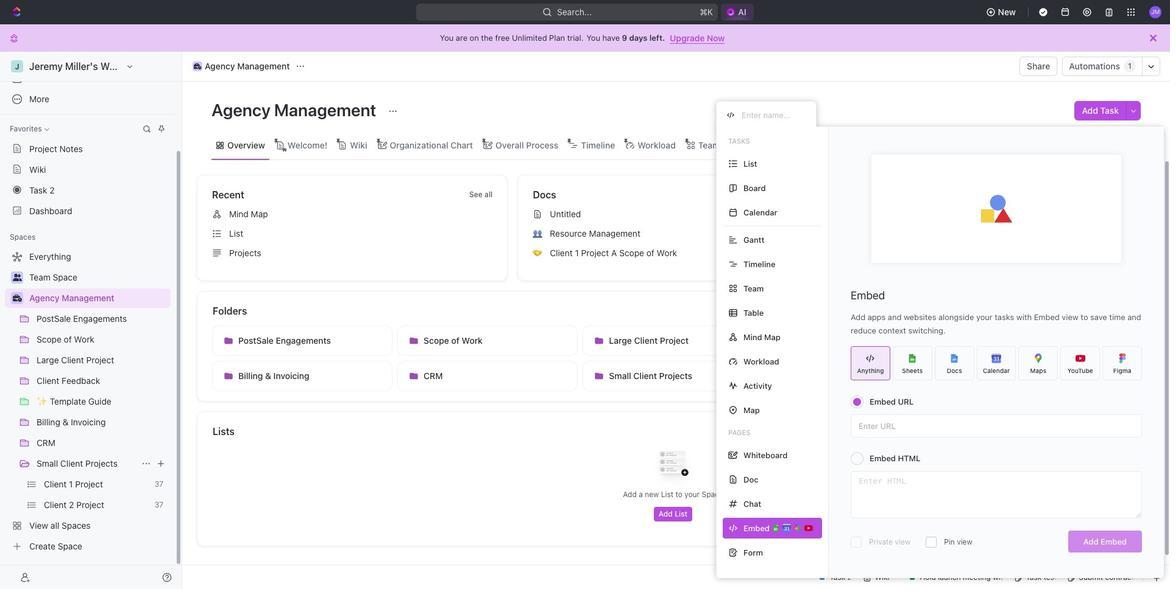 Task type: vqa. For each thing, say whether or not it's contained in the screenshot.
of inside button
yes



Task type: describe. For each thing, give the bounding box(es) containing it.
sheets
[[902, 367, 923, 375]]

add a new list to your space
[[623, 491, 723, 500]]

whiteboard
[[744, 451, 788, 460]]

projects inside sidebar navigation
[[85, 459, 118, 469]]

you are on the free unlimited plan trial. you have 9 days left. upgrade now
[[440, 33, 725, 43]]

agency inside sidebar navigation
[[29, 293, 59, 304]]

activity
[[744, 381, 772, 391]]

doc
[[744, 475, 758, 485]]

Enter HTML text field
[[851, 472, 1141, 519]]

0 vertical spatial business time image
[[194, 63, 201, 69]]

share button
[[1020, 57, 1058, 76]]

postsale engagements
[[238, 336, 331, 346]]

add for add a new list to your space
[[623, 491, 637, 500]]

1 horizontal spatial mind map
[[744, 332, 781, 342]]

1 horizontal spatial wiki
[[350, 140, 367, 150]]

task
[[1100, 105, 1119, 116]]

mind map link
[[207, 205, 502, 224]]

2 horizontal spatial map
[[764, 332, 781, 342]]

crm
[[424, 371, 443, 382]]

management inside sidebar navigation
[[62, 293, 114, 304]]

pages
[[728, 429, 750, 437]]

⌘k
[[700, 7, 713, 17]]

1 horizontal spatial calendar
[[983, 367, 1010, 375]]

client feedback
[[794, 336, 860, 346]]

1 vertical spatial agency
[[211, 100, 271, 120]]

invoicing
[[273, 371, 309, 382]]

upgrade
[[670, 33, 705, 43]]

alongside
[[939, 313, 974, 322]]

0 horizontal spatial mind
[[229, 209, 249, 219]]

add for add apps and websites alongside your tasks with embed view to save time and reduce context switching.
[[851, 313, 865, 322]]

1 vertical spatial team
[[744, 284, 764, 293]]

project for client 1 project a scope of work
[[581, 248, 609, 258]]

1 vertical spatial list link
[[207, 224, 502, 244]]

your for alongside
[[976, 313, 993, 322]]

the
[[481, 33, 493, 43]]

overview link
[[225, 137, 265, 154]]

with
[[1016, 313, 1032, 322]]

pin view
[[944, 538, 973, 547]]

untitled link
[[528, 205, 823, 224]]

space
[[702, 491, 723, 500]]

add list
[[659, 510, 688, 519]]

resources
[[854, 190, 903, 201]]

engagements
[[276, 336, 331, 346]]

chat
[[744, 499, 761, 509]]

unlimited
[[512, 33, 547, 43]]

small inside button
[[609, 371, 631, 382]]

small inside sidebar navigation
[[37, 459, 58, 469]]

1 vertical spatial 1
[[575, 248, 579, 258]]

embed for embed
[[851, 289, 885, 302]]

small client projects link
[[37, 455, 137, 474]]

postsale
[[238, 336, 274, 346]]

figma
[[1113, 367, 1131, 375]]

reduce
[[851, 326, 876, 336]]

new
[[645, 491, 659, 500]]

free
[[495, 33, 510, 43]]

0 vertical spatial agency
[[205, 61, 235, 71]]

2 and from the left
[[1128, 313, 1141, 322]]

no lists icon. image
[[649, 442, 698, 491]]

small client projects inside sidebar navigation
[[37, 459, 118, 469]]

scope of work button
[[397, 326, 578, 357]]

resource management
[[550, 229, 640, 239]]

chart
[[451, 140, 473, 150]]

1 horizontal spatial workload
[[744, 357, 779, 367]]

large
[[609, 336, 632, 346]]

1 and from the left
[[888, 313, 902, 322]]

dashboards
[[29, 73, 77, 83]]

client inside 'small client projects' link
[[60, 459, 83, 469]]

workload link
[[635, 137, 676, 154]]

1 horizontal spatial wiki link
[[348, 137, 367, 154]]

tasks
[[995, 313, 1014, 322]]

embed inside the add apps and websites alongside your tasks with embed view to save time and reduce context switching.
[[1034, 313, 1060, 322]]

on
[[470, 33, 479, 43]]

welcome!
[[288, 140, 327, 150]]

template
[[993, 336, 1030, 346]]

are
[[456, 33, 467, 43]]

scope inside button
[[424, 336, 449, 346]]

switching.
[[908, 326, 946, 336]]

view inside the add apps and websites alongside your tasks with embed view to save time and reduce context switching.
[[1062, 313, 1079, 322]]

private
[[869, 538, 893, 547]]

1 horizontal spatial of
[[647, 248, 654, 258]]

billing
[[238, 371, 263, 382]]

crm button
[[397, 361, 578, 392]]

share
[[1027, 61, 1050, 71]]

organizational chart
[[390, 140, 473, 150]]

tree inside sidebar navigation
[[5, 247, 171, 557]]

overall process link
[[493, 137, 558, 154]]

‎task 2
[[29, 185, 55, 195]]

pin
[[944, 538, 955, 547]]

scope of work
[[424, 336, 483, 346]]

overall
[[496, 140, 524, 150]]

wiki inside sidebar navigation
[[29, 164, 46, 175]]

project inside the 'project notes' link
[[29, 144, 57, 154]]

👥
[[533, 229, 543, 238]]

resource
[[550, 229, 587, 239]]

0 vertical spatial mind map
[[229, 209, 268, 219]]

project for large client project
[[660, 336, 689, 346]]

anything
[[857, 367, 884, 375]]

🤝
[[533, 249, 543, 258]]

overview
[[227, 140, 265, 150]]

1 you from the left
[[440, 33, 454, 43]]

0 horizontal spatial wiki link
[[5, 160, 171, 179]]

organizational
[[390, 140, 448, 150]]

‎task 2 link
[[5, 180, 171, 200]]

tasks
[[728, 137, 750, 145]]

0 vertical spatial work
[[657, 248, 677, 258]]

favorites
[[10, 124, 42, 133]]

to inside the add apps and websites alongside your tasks with embed view to save time and reduce context switching.
[[1081, 313, 1088, 322]]

embed inside button
[[1101, 538, 1127, 547]]

board
[[744, 183, 766, 193]]

new
[[998, 7, 1016, 17]]

welcome! link
[[285, 137, 327, 154]]

lists button
[[212, 425, 1135, 439]]

0 horizontal spatial to
[[676, 491, 682, 500]]

recent
[[212, 190, 244, 201]]

lists
[[213, 427, 235, 438]]

favorites button
[[5, 122, 54, 137]]

gantt
[[744, 235, 765, 245]]

days
[[629, 33, 647, 43]]

a
[[639, 491, 643, 500]]

websites
[[904, 313, 936, 322]]



Task type: locate. For each thing, give the bounding box(es) containing it.
1 horizontal spatial to
[[1081, 313, 1088, 322]]

and up context
[[888, 313, 902, 322]]

list
[[743, 140, 757, 150], [744, 159, 757, 169], [229, 229, 243, 239], [661, 491, 673, 500], [675, 510, 688, 519]]

1 horizontal spatial mind
[[744, 332, 762, 342]]

0 horizontal spatial of
[[451, 336, 459, 346]]

notes
[[59, 144, 83, 154]]

embed for embed html
[[870, 454, 896, 464]]

0 horizontal spatial calendar
[[744, 208, 777, 217]]

1 right automations
[[1128, 62, 1132, 71]]

0 horizontal spatial workload
[[638, 140, 676, 150]]

agency management inside tree
[[29, 293, 114, 304]]

dashboard link
[[5, 201, 171, 221]]

2 vertical spatial map
[[744, 406, 760, 415]]

wiki link right welcome!
[[348, 137, 367, 154]]

list inside button
[[675, 510, 688, 519]]

0 horizontal spatial business time image
[[12, 295, 22, 302]]

workload left team link
[[638, 140, 676, 150]]

see all button
[[464, 188, 498, 202]]

wiki link up "‎task 2" "link"
[[5, 160, 171, 179]]

your left 'tasks' in the right of the page
[[976, 313, 993, 322]]

list down recent
[[229, 229, 243, 239]]

1 horizontal spatial map
[[744, 406, 760, 415]]

client inside small client projects button
[[633, 371, 657, 382]]

agency
[[205, 61, 235, 71], [211, 100, 271, 120], [29, 293, 59, 304]]

timeline right process
[[581, 140, 615, 150]]

view for private view
[[895, 538, 911, 547]]

0 horizontal spatial scope
[[424, 336, 449, 346]]

1 vertical spatial workload
[[744, 357, 779, 367]]

add embed
[[1083, 538, 1127, 547]]

add for add list
[[659, 510, 673, 519]]

list down add a new list to your space at the right of the page
[[675, 510, 688, 519]]

spaces
[[10, 233, 36, 242]]

work inside button
[[462, 336, 483, 346]]

wiki right welcome!
[[350, 140, 367, 150]]

0 horizontal spatial agency management link
[[29, 289, 168, 308]]

add apps and websites alongside your tasks with embed view to save time and reduce context switching.
[[851, 313, 1141, 336]]

small client projects
[[609, 371, 692, 382], [37, 459, 118, 469]]

calendar
[[744, 208, 777, 217], [983, 367, 1010, 375]]

timeline down gantt
[[744, 259, 775, 269]]

1 vertical spatial wiki link
[[5, 160, 171, 179]]

0 horizontal spatial projects
[[85, 459, 118, 469]]

0 horizontal spatial timeline
[[581, 140, 615, 150]]

map
[[251, 209, 268, 219], [764, 332, 781, 342], [744, 406, 760, 415]]

automations
[[1069, 61, 1120, 71]]

billing & invoicing button
[[212, 361, 393, 392]]

postsale engagements button
[[212, 326, 393, 357]]

your inside the add apps and websites alongside your tasks with embed view to save time and reduce context switching.
[[976, 313, 993, 322]]

new button
[[981, 2, 1023, 22]]

team
[[698, 140, 720, 150], [744, 284, 764, 293]]

form
[[744, 548, 763, 558]]

1 horizontal spatial projects
[[229, 248, 261, 258]]

1 vertical spatial mind map
[[744, 332, 781, 342]]

wiki up the ‎task
[[29, 164, 46, 175]]

billing & invoicing
[[238, 371, 309, 382]]

client inside the large client project button
[[634, 336, 658, 346]]

work
[[657, 248, 677, 258], [462, 336, 483, 346]]

project
[[29, 144, 57, 154], [581, 248, 609, 258], [660, 336, 689, 346]]

0 vertical spatial to
[[1081, 313, 1088, 322]]

0 horizontal spatial work
[[462, 336, 483, 346]]

1 vertical spatial wiki
[[29, 164, 46, 175]]

1 vertical spatial agency management
[[211, 100, 380, 120]]

1 vertical spatial timeline
[[744, 259, 775, 269]]

your left space
[[685, 491, 700, 500]]

wiki link
[[348, 137, 367, 154], [5, 160, 171, 179]]

of right a
[[647, 248, 654, 258]]

list up board
[[744, 159, 757, 169]]

add inside add embed button
[[1083, 538, 1099, 547]]

docs up the untitled
[[533, 190, 556, 201]]

list right new
[[661, 491, 673, 500]]

2 you from the left
[[587, 33, 600, 43]]

add
[[1082, 105, 1098, 116], [851, 313, 865, 322], [623, 491, 637, 500], [659, 510, 673, 519], [1083, 538, 1099, 547]]

add inside the add apps and websites alongside your tasks with embed view to save time and reduce context switching.
[[851, 313, 865, 322]]

add embed button
[[1068, 531, 1142, 553]]

2
[[50, 185, 55, 195]]

1 horizontal spatial work
[[657, 248, 677, 258]]

context
[[879, 326, 906, 336]]

1 horizontal spatial team
[[744, 284, 764, 293]]

timeline link
[[579, 137, 615, 154]]

of up 'crm' button
[[451, 336, 459, 346]]

html
[[898, 454, 920, 464]]

small client projects inside button
[[609, 371, 692, 382]]

1 horizontal spatial project
[[581, 248, 609, 258]]

docs right the sheets
[[947, 367, 962, 375]]

mind down recent
[[229, 209, 249, 219]]

0 vertical spatial timeline
[[581, 140, 615, 150]]

1 down resource at the top of the page
[[575, 248, 579, 258]]

now
[[707, 33, 725, 43]]

1 horizontal spatial timeline
[[744, 259, 775, 269]]

1 horizontal spatial scope
[[619, 248, 644, 258]]

0 vertical spatial mind
[[229, 209, 249, 219]]

maps
[[1030, 367, 1047, 375]]

you left are
[[440, 33, 454, 43]]

your for to
[[685, 491, 700, 500]]

calendar down ✨
[[983, 367, 1010, 375]]

tree
[[5, 247, 171, 557]]

scope up crm
[[424, 336, 449, 346]]

add for add embed
[[1083, 538, 1099, 547]]

mind map down recent
[[229, 209, 268, 219]]

0 vertical spatial list link
[[740, 137, 757, 154]]

workload up activity
[[744, 357, 779, 367]]

0 horizontal spatial map
[[251, 209, 268, 219]]

table
[[744, 308, 764, 318]]

✨
[[980, 336, 991, 346]]

1 horizontal spatial small client projects
[[609, 371, 692, 382]]

you left the 'have'
[[587, 33, 600, 43]]

0 horizontal spatial wiki
[[29, 164, 46, 175]]

2 vertical spatial projects
[[85, 459, 118, 469]]

project inside the large client project button
[[660, 336, 689, 346]]

2 vertical spatial agency
[[29, 293, 59, 304]]

of inside button
[[451, 336, 459, 346]]

left.
[[649, 33, 665, 43]]

1 horizontal spatial your
[[976, 313, 993, 322]]

team up table
[[744, 284, 764, 293]]

and
[[888, 313, 902, 322], [1128, 313, 1141, 322]]

0 horizontal spatial you
[[440, 33, 454, 43]]

to left save
[[1081, 313, 1088, 322]]

projects link
[[207, 244, 502, 263]]

trial.
[[567, 33, 584, 43]]

0 horizontal spatial mind map
[[229, 209, 268, 219]]

you
[[440, 33, 454, 43], [587, 33, 600, 43]]

1 vertical spatial projects
[[659, 371, 692, 382]]

0 vertical spatial map
[[251, 209, 268, 219]]

work down untitled link
[[657, 248, 677, 258]]

0 horizontal spatial team
[[698, 140, 720, 150]]

1 vertical spatial docs
[[947, 367, 962, 375]]

1 horizontal spatial view
[[957, 538, 973, 547]]

a
[[611, 248, 617, 258]]

0 vertical spatial scope
[[619, 248, 644, 258]]

folders button
[[212, 304, 1118, 319]]

2 vertical spatial agency management
[[29, 293, 114, 304]]

0 vertical spatial your
[[976, 313, 993, 322]]

business time image inside sidebar navigation
[[12, 295, 22, 302]]

organizational chart link
[[387, 137, 473, 154]]

resources button
[[854, 188, 1118, 202]]

0 vertical spatial agency management
[[205, 61, 290, 71]]

1 vertical spatial small client projects
[[37, 459, 118, 469]]

save
[[1090, 313, 1107, 322]]

1 vertical spatial scope
[[424, 336, 449, 346]]

embed html
[[870, 454, 920, 464]]

1 vertical spatial calendar
[[983, 367, 1010, 375]]

client
[[550, 248, 573, 258], [634, 336, 658, 346], [794, 336, 818, 346], [633, 371, 657, 382], [60, 459, 83, 469]]

embed
[[851, 289, 885, 302], [1034, 313, 1060, 322], [870, 397, 896, 407], [870, 454, 896, 464], [1101, 538, 1127, 547]]

project notes link
[[5, 139, 171, 158]]

tree containing agency management
[[5, 247, 171, 557]]

project left a
[[581, 248, 609, 258]]

1 vertical spatial work
[[462, 336, 483, 346]]

1 horizontal spatial you
[[587, 33, 600, 43]]

time
[[1109, 313, 1125, 322]]

0 vertical spatial small client projects
[[609, 371, 692, 382]]

✨ template guide
[[980, 336, 1056, 346]]

0 horizontal spatial your
[[685, 491, 700, 500]]

view right pin on the right bottom of page
[[957, 538, 973, 547]]

embed url
[[870, 397, 914, 407]]

9
[[622, 33, 627, 43]]

1 vertical spatial agency management link
[[29, 289, 168, 308]]

0 vertical spatial of
[[647, 248, 654, 258]]

projects inside button
[[659, 371, 692, 382]]

1 vertical spatial small
[[37, 459, 58, 469]]

of
[[647, 248, 654, 258], [451, 336, 459, 346]]

0 vertical spatial small
[[609, 371, 631, 382]]

embed for embed url
[[870, 397, 896, 407]]

1 vertical spatial your
[[685, 491, 700, 500]]

scope right a
[[619, 248, 644, 258]]

1 horizontal spatial business time image
[[194, 63, 201, 69]]

add task
[[1082, 105, 1119, 116]]

view for pin view
[[957, 538, 973, 547]]

scope
[[619, 248, 644, 258], [424, 336, 449, 346]]

mind down table
[[744, 332, 762, 342]]

plan
[[549, 33, 565, 43]]

0 horizontal spatial list link
[[207, 224, 502, 244]]

Enter URL text field
[[851, 416, 1141, 438]]

1 vertical spatial to
[[676, 491, 682, 500]]

0 vertical spatial workload
[[638, 140, 676, 150]]

add list button
[[654, 508, 692, 522]]

team left the tasks at the right of the page
[[698, 140, 720, 150]]

to up add list
[[676, 491, 682, 500]]

0 horizontal spatial and
[[888, 313, 902, 322]]

0 vertical spatial agency management link
[[190, 59, 293, 74]]

mind map down table
[[744, 332, 781, 342]]

large client project
[[609, 336, 689, 346]]

0 horizontal spatial small client projects
[[37, 459, 118, 469]]

1 vertical spatial project
[[581, 248, 609, 258]]

2 horizontal spatial project
[[660, 336, 689, 346]]

0 horizontal spatial small
[[37, 459, 58, 469]]

apps
[[868, 313, 886, 322]]

see all
[[469, 190, 493, 199]]

sidebar navigation
[[0, 52, 182, 590]]

view left save
[[1062, 313, 1079, 322]]

0 vertical spatial docs
[[533, 190, 556, 201]]

Enter name... field
[[740, 110, 806, 121]]

team link
[[696, 137, 720, 154]]

business time image
[[194, 63, 201, 69], [12, 295, 22, 302]]

1 horizontal spatial list link
[[740, 137, 757, 154]]

0 vertical spatial calendar
[[744, 208, 777, 217]]

list down the enter name... field
[[743, 140, 757, 150]]

client inside client feedback button
[[794, 336, 818, 346]]

work up 'crm' button
[[462, 336, 483, 346]]

mind map
[[229, 209, 268, 219], [744, 332, 781, 342]]

1 horizontal spatial and
[[1128, 313, 1141, 322]]

add inside the add task button
[[1082, 105, 1098, 116]]

add for add task
[[1082, 105, 1098, 116]]

0 horizontal spatial view
[[895, 538, 911, 547]]

2 horizontal spatial view
[[1062, 313, 1079, 322]]

1 horizontal spatial small
[[609, 371, 631, 382]]

overall process
[[496, 140, 558, 150]]

private view
[[869, 538, 911, 547]]

add inside add list button
[[659, 510, 673, 519]]

client feedback button
[[768, 326, 949, 357]]

1 vertical spatial of
[[451, 336, 459, 346]]

calendar down board
[[744, 208, 777, 217]]

1 horizontal spatial 1
[[1128, 62, 1132, 71]]

‎task
[[29, 185, 47, 195]]

1 horizontal spatial docs
[[947, 367, 962, 375]]

0 vertical spatial team
[[698, 140, 720, 150]]

docs
[[533, 190, 556, 201], [947, 367, 962, 375]]

0 vertical spatial projects
[[229, 248, 261, 258]]

2 horizontal spatial projects
[[659, 371, 692, 382]]

guide
[[1032, 336, 1056, 346]]

project notes
[[29, 144, 83, 154]]

1 horizontal spatial agency management link
[[190, 59, 293, 74]]

and right 'time'
[[1128, 313, 1141, 322]]

map inside the mind map link
[[251, 209, 268, 219]]

project down favorites button
[[29, 144, 57, 154]]

view right private
[[895, 538, 911, 547]]

1 vertical spatial business time image
[[12, 295, 22, 302]]

folders
[[213, 306, 247, 317]]

1 vertical spatial mind
[[744, 332, 762, 342]]

project down 'folders' button
[[660, 336, 689, 346]]

2 vertical spatial project
[[660, 336, 689, 346]]



